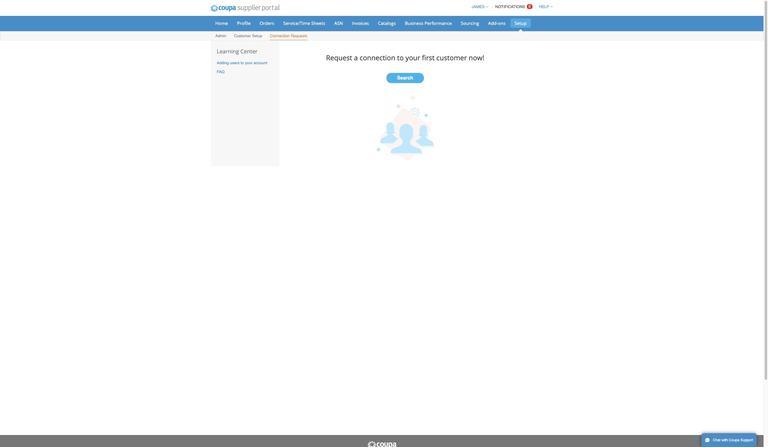 Task type: locate. For each thing, give the bounding box(es) containing it.
your left first
[[406, 53, 420, 62]]

setup right customer
[[252, 34, 262, 38]]

profile
[[237, 20, 251, 26]]

james link
[[469, 5, 488, 9]]

1 horizontal spatial setup
[[515, 20, 527, 26]]

asn link
[[330, 19, 347, 28]]

chat with coupa support button
[[702, 433, 757, 447]]

invoices
[[352, 20, 369, 26]]

catalogs link
[[374, 19, 400, 28]]

service/time sheets
[[283, 20, 325, 26]]

sourcing link
[[457, 19, 483, 28]]

connection
[[270, 34, 290, 38]]

adding users to your account
[[217, 61, 267, 65]]

0 vertical spatial coupa supplier portal image
[[206, 1, 284, 16]]

to
[[397, 53, 404, 62], [241, 61, 244, 65]]

ons
[[498, 20, 506, 26]]

to right the users
[[241, 61, 244, 65]]

sheets
[[311, 20, 325, 26]]

customer setup
[[234, 34, 262, 38]]

james
[[472, 5, 485, 9]]

your down "center"
[[245, 61, 253, 65]]

1 vertical spatial coupa supplier portal image
[[367, 441, 397, 447]]

with
[[722, 438, 728, 442]]

help link
[[536, 5, 553, 9]]

customer setup link
[[234, 32, 263, 40]]

your
[[406, 53, 420, 62], [245, 61, 253, 65]]

0 vertical spatial setup
[[515, 20, 527, 26]]

support
[[741, 438, 753, 442]]

setup inside the setup link
[[515, 20, 527, 26]]

learning center
[[217, 48, 258, 55]]

faq link
[[217, 70, 225, 74]]

0 horizontal spatial setup
[[252, 34, 262, 38]]

customer
[[436, 53, 467, 62]]

requests
[[291, 34, 307, 38]]

orders
[[260, 20, 274, 26]]

service/time sheets link
[[279, 19, 329, 28]]

setup down notifications 0
[[515, 20, 527, 26]]

asn
[[334, 20, 343, 26]]

users
[[230, 61, 240, 65]]

navigation containing notifications 0
[[469, 1, 553, 13]]

adding
[[217, 61, 229, 65]]

connection requests
[[270, 34, 307, 38]]

admin
[[215, 34, 226, 38]]

add-ons link
[[484, 19, 510, 28]]

0 horizontal spatial coupa supplier portal image
[[206, 1, 284, 16]]

1 horizontal spatial your
[[406, 53, 420, 62]]

to up search button
[[397, 53, 404, 62]]

setup
[[515, 20, 527, 26], [252, 34, 262, 38]]

faq
[[217, 70, 225, 74]]

0 horizontal spatial your
[[245, 61, 253, 65]]

account
[[254, 61, 267, 65]]

coupa supplier portal image
[[206, 1, 284, 16], [367, 441, 397, 447]]

navigation
[[469, 1, 553, 13]]

1 vertical spatial setup
[[252, 34, 262, 38]]



Task type: vqa. For each thing, say whether or not it's contained in the screenshot.
Help link
yes



Task type: describe. For each thing, give the bounding box(es) containing it.
invoices link
[[348, 19, 373, 28]]

service/time
[[283, 20, 310, 26]]

notifications
[[495, 5, 525, 9]]

business
[[405, 20, 423, 26]]

search button
[[386, 73, 424, 83]]

1 horizontal spatial to
[[397, 53, 404, 62]]

chat with coupa support
[[713, 438, 753, 442]]

adding users to your account link
[[217, 61, 267, 65]]

home link
[[211, 19, 232, 28]]

business performance
[[405, 20, 452, 26]]

first
[[422, 53, 435, 62]]

request
[[326, 53, 352, 62]]

connection
[[360, 53, 395, 62]]

setup inside the customer setup link
[[252, 34, 262, 38]]

center
[[240, 48, 258, 55]]

business performance link
[[401, 19, 456, 28]]

performance
[[425, 20, 452, 26]]

request a connection to your first customer now!
[[326, 53, 484, 62]]

admin link
[[215, 32, 227, 40]]

home
[[215, 20, 228, 26]]

sourcing
[[461, 20, 479, 26]]

setup link
[[511, 19, 531, 28]]

0
[[529, 4, 531, 9]]

catalogs
[[378, 20, 396, 26]]

orders link
[[256, 19, 278, 28]]

add-
[[488, 20, 498, 26]]

notifications 0
[[495, 4, 531, 9]]

coupa
[[729, 438, 740, 442]]

learning
[[217, 48, 239, 55]]

chat
[[713, 438, 721, 442]]

connection requests link
[[270, 32, 308, 40]]

help
[[539, 5, 549, 9]]

a
[[354, 53, 358, 62]]

0 horizontal spatial to
[[241, 61, 244, 65]]

customer
[[234, 34, 251, 38]]

search
[[397, 75, 413, 81]]

1 horizontal spatial coupa supplier portal image
[[367, 441, 397, 447]]

profile link
[[233, 19, 255, 28]]

add-ons
[[488, 20, 506, 26]]

now!
[[469, 53, 484, 62]]



